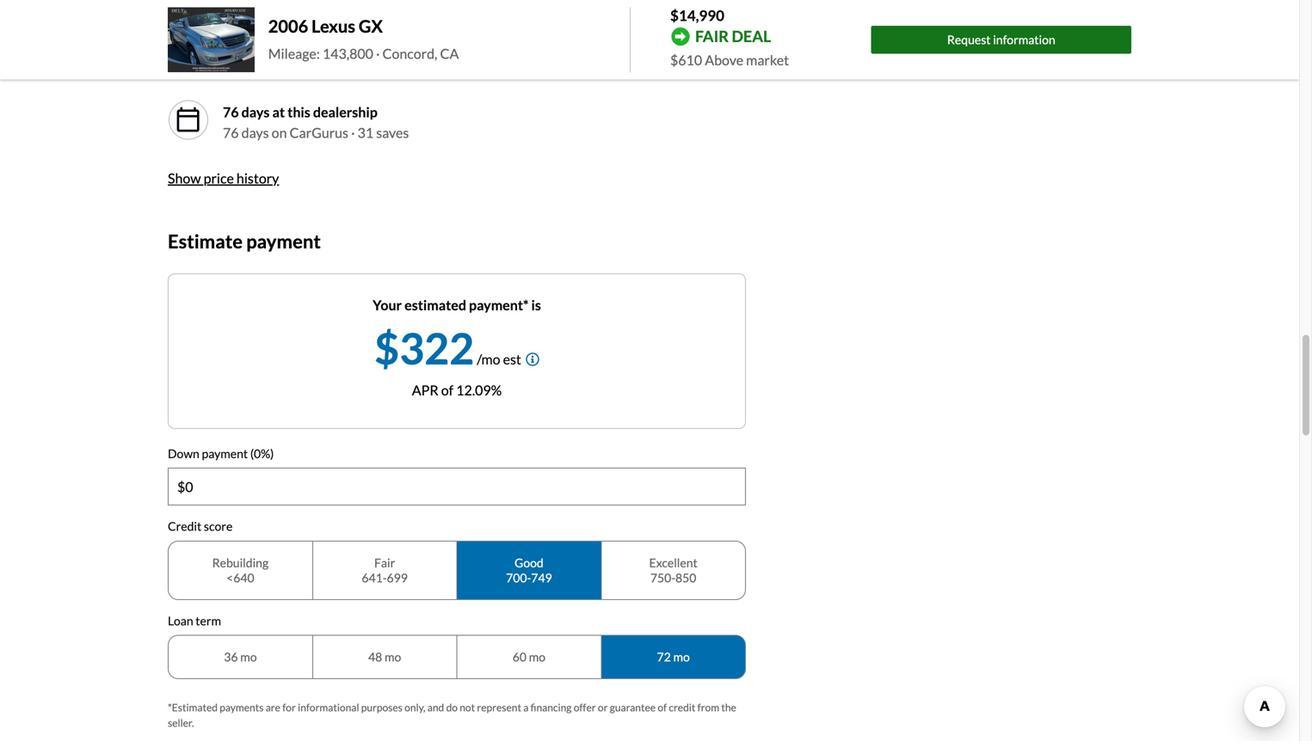 Task type: vqa. For each thing, say whether or not it's contained in the screenshot.
the bottom of
yes



Task type: describe. For each thing, give the bounding box(es) containing it.
$610 above market
[[670, 52, 789, 68]]

term
[[196, 614, 221, 629]]

48 mo
[[368, 650, 401, 665]]

purposes
[[361, 702, 403, 714]]

*estimated
[[168, 702, 218, 714]]

price decreased price went down by $510.
[[223, 36, 378, 74]]

excellent
[[649, 556, 698, 570]]

or
[[598, 702, 608, 714]]

$510.
[[343, 57, 378, 74]]

info circle image
[[526, 353, 540, 366]]

are
[[266, 702, 281, 714]]

deal
[[732, 27, 771, 46]]

do
[[446, 702, 458, 714]]

31
[[358, 124, 374, 141]]

at
[[272, 104, 285, 120]]

2 76 from the top
[[223, 124, 239, 141]]

mo for 60 mo
[[529, 650, 546, 665]]

estimated
[[405, 297, 466, 314]]

this
[[288, 104, 310, 120]]

seller.
[[168, 717, 194, 730]]

60 mo
[[513, 650, 546, 665]]

fair
[[695, 27, 729, 46]]

represent
[[477, 702, 521, 714]]

your
[[373, 297, 402, 314]]

payment for estimate
[[246, 230, 321, 252]]

fair 641-699
[[362, 556, 408, 586]]

estimate
[[168, 230, 243, 252]]

mileage:
[[268, 45, 320, 62]]

143,800
[[323, 45, 373, 62]]

payment for down
[[202, 446, 248, 461]]

your estimated payment* is
[[373, 297, 541, 314]]

on
[[272, 124, 287, 141]]

lexus
[[312, 16, 355, 36]]

good
[[515, 556, 544, 570]]

(0%)
[[250, 446, 274, 461]]

score
[[204, 519, 233, 534]]

$14,990
[[670, 6, 725, 24]]

of inside *estimated payments are for informational purposes only, and do not represent a financing offer or guarantee of credit from the seller.
[[658, 702, 667, 714]]

good 700-749
[[506, 556, 552, 586]]

a
[[523, 702, 529, 714]]

2 days from the top
[[242, 124, 269, 141]]

ca
[[440, 45, 459, 62]]

2006 lexus gx image
[[168, 7, 255, 72]]

only,
[[405, 702, 426, 714]]

72 mo
[[657, 650, 690, 665]]

2006 lexus gx mileage: 143,800 · concord, ca
[[268, 16, 459, 62]]

from
[[698, 702, 720, 714]]

cargurus
[[290, 124, 349, 141]]

price
[[204, 170, 234, 187]]

rebuilding
[[212, 556, 269, 570]]

$322 /mo est
[[374, 322, 521, 374]]

0 vertical spatial of
[[441, 382, 454, 399]]

for
[[283, 702, 296, 714]]

mo for 72 mo
[[673, 650, 690, 665]]

request
[[947, 32, 991, 47]]

not
[[460, 702, 475, 714]]

mo for 36 mo
[[240, 650, 257, 665]]

2006
[[268, 16, 308, 36]]

request information
[[947, 32, 1056, 47]]

excellent 750-850
[[649, 556, 698, 586]]

the
[[722, 702, 737, 714]]

informational
[[298, 702, 359, 714]]

market
[[746, 52, 789, 68]]

· inside 2006 lexus gx mileage: 143,800 · concord, ca
[[376, 45, 380, 62]]

Down payment (0%) text field
[[169, 469, 745, 505]]

rebuilding <640
[[212, 556, 269, 586]]



Task type: locate. For each thing, give the bounding box(es) containing it.
1 76 from the top
[[223, 104, 239, 120]]

2 mo from the left
[[385, 650, 401, 665]]

estimate payment
[[168, 230, 321, 252]]

1 vertical spatial payment
[[202, 446, 248, 461]]

3 mo from the left
[[529, 650, 546, 665]]

show price history
[[168, 170, 279, 187]]

48
[[368, 650, 382, 665]]

price left went
[[223, 57, 254, 74]]

price left decreased
[[223, 36, 255, 53]]

offer
[[574, 702, 596, 714]]

1 mo from the left
[[240, 650, 257, 665]]

history
[[237, 170, 279, 187]]

1 horizontal spatial of
[[658, 702, 667, 714]]

850
[[676, 571, 697, 586]]

mo right the '60'
[[529, 650, 546, 665]]

mo
[[240, 650, 257, 665], [385, 650, 401, 665], [529, 650, 546, 665], [673, 650, 690, 665]]

76 right 76 days at this dealership icon
[[223, 124, 239, 141]]

0 vertical spatial 76
[[223, 104, 239, 120]]

· down the gx
[[376, 45, 380, 62]]

price decreased image
[[175, 39, 202, 67]]

· left 31
[[351, 124, 355, 141]]

request information button
[[871, 26, 1132, 54]]

went
[[257, 57, 287, 74]]

is
[[531, 297, 541, 314]]

loan term
[[168, 614, 221, 629]]

show
[[168, 170, 201, 187]]

credit
[[669, 702, 696, 714]]

days
[[242, 104, 270, 120], [242, 124, 269, 141]]

payment
[[246, 230, 321, 252], [202, 446, 248, 461]]

of left credit at the bottom
[[658, 702, 667, 714]]

1 vertical spatial 76
[[223, 124, 239, 141]]

76 days at this dealership image
[[175, 106, 202, 134]]

76 days at this dealership 76 days on cargurus · 31 saves
[[223, 104, 409, 141]]

est
[[503, 351, 521, 368]]

$610
[[670, 52, 702, 68]]

76
[[223, 104, 239, 120], [223, 124, 239, 141]]

1 vertical spatial ·
[[351, 124, 355, 141]]

36
[[224, 650, 238, 665]]

days left at
[[242, 104, 270, 120]]

0 vertical spatial payment
[[246, 230, 321, 252]]

0 vertical spatial price
[[223, 36, 255, 53]]

payment*
[[469, 297, 529, 314]]

days left on
[[242, 124, 269, 141]]

0 vertical spatial days
[[242, 104, 270, 120]]

700-
[[506, 571, 531, 586]]

payment down history
[[246, 230, 321, 252]]

above
[[705, 52, 744, 68]]

financing
[[531, 702, 572, 714]]

mo right 36
[[240, 650, 257, 665]]

1 vertical spatial of
[[658, 702, 667, 714]]

down
[[290, 57, 323, 74]]

credit
[[168, 519, 202, 534]]

show price history link
[[168, 170, 279, 187]]

decreased
[[257, 36, 321, 53]]

·
[[376, 45, 380, 62], [351, 124, 355, 141]]

by
[[326, 57, 341, 74]]

1 vertical spatial days
[[242, 124, 269, 141]]

payments
[[220, 702, 264, 714]]

mo right 48
[[385, 650, 401, 665]]

mo right 72
[[673, 650, 690, 665]]

apr of 12.09%
[[412, 382, 502, 399]]

down
[[168, 446, 200, 461]]

guarantee
[[610, 702, 656, 714]]

fair deal
[[695, 27, 771, 46]]

1 price from the top
[[223, 36, 255, 53]]

down payment (0%)
[[168, 446, 274, 461]]

credit score
[[168, 519, 233, 534]]

dealership
[[313, 104, 378, 120]]

loan
[[168, 614, 193, 629]]

1 days from the top
[[242, 104, 270, 120]]

60
[[513, 650, 527, 665]]

price
[[223, 36, 255, 53], [223, 57, 254, 74]]

gx
[[359, 16, 383, 36]]

fair
[[374, 556, 395, 570]]

· inside 76 days at this dealership 76 days on cargurus · 31 saves
[[351, 124, 355, 141]]

76 days at this dealership image
[[168, 99, 209, 141]]

concord,
[[383, 45, 438, 62]]

699
[[387, 571, 408, 586]]

749
[[531, 571, 552, 586]]

<640
[[226, 571, 254, 586]]

1 horizontal spatial ·
[[376, 45, 380, 62]]

750-
[[651, 571, 676, 586]]

price decreased image
[[168, 32, 209, 73]]

0 horizontal spatial of
[[441, 382, 454, 399]]

saves
[[376, 124, 409, 141]]

*estimated payments are for informational purposes only, and do not represent a financing offer or guarantee of credit from the seller.
[[168, 702, 737, 730]]

payment left the (0%)
[[202, 446, 248, 461]]

4 mo from the left
[[673, 650, 690, 665]]

/mo
[[477, 351, 500, 368]]

and
[[428, 702, 444, 714]]

mo for 48 mo
[[385, 650, 401, 665]]

12.09%
[[456, 382, 502, 399]]

information
[[993, 32, 1056, 47]]

2 price from the top
[[223, 57, 254, 74]]

apr
[[412, 382, 439, 399]]

0 vertical spatial ·
[[376, 45, 380, 62]]

$322
[[374, 322, 474, 374]]

of right apr
[[441, 382, 454, 399]]

72
[[657, 650, 671, 665]]

76 right 76 days at this dealership image
[[223, 104, 239, 120]]

0 horizontal spatial ·
[[351, 124, 355, 141]]

36 mo
[[224, 650, 257, 665]]

1 vertical spatial price
[[223, 57, 254, 74]]



